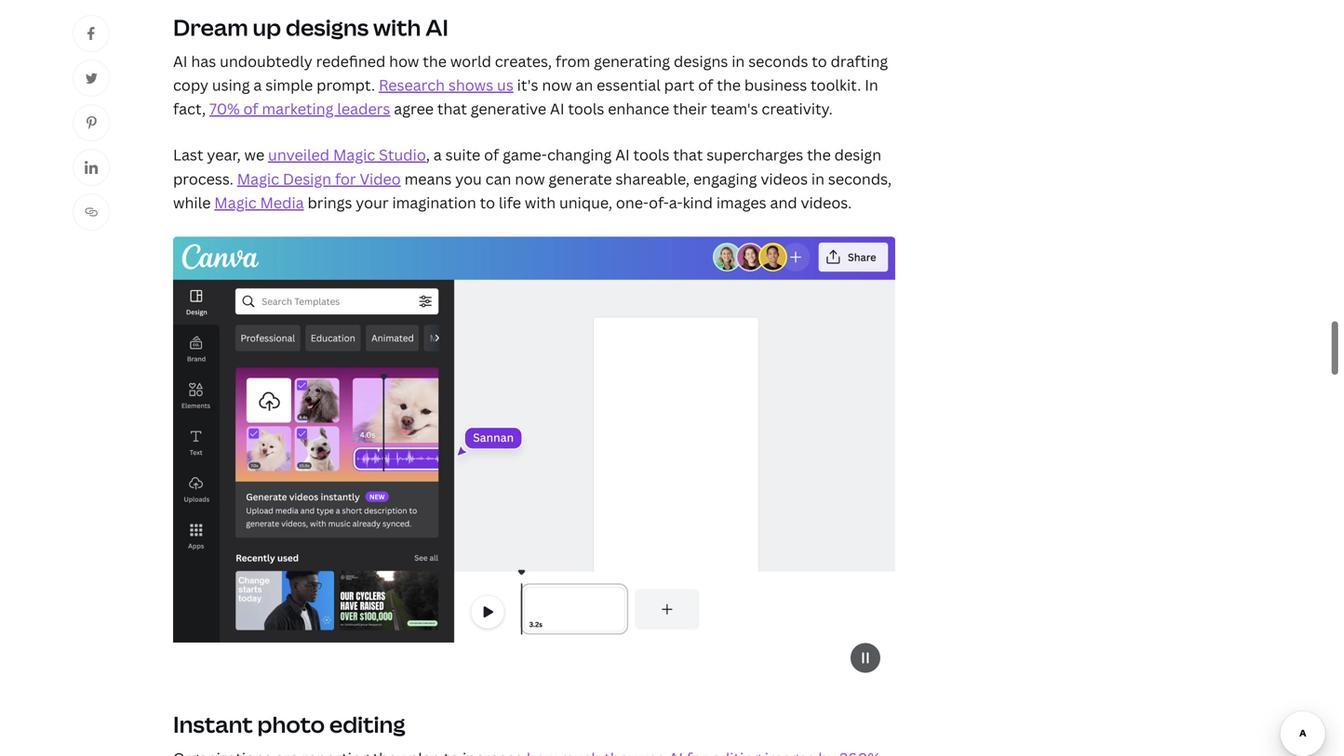 Task type: describe. For each thing, give the bounding box(es) containing it.
game-
[[503, 145, 547, 165]]

the inside , a suite of game-changing ai tools that supercharges the design process.
[[807, 145, 831, 165]]

research
[[379, 75, 445, 95]]

0 horizontal spatial that
[[438, 99, 467, 119]]

for
[[335, 169, 356, 189]]

their
[[673, 99, 707, 119]]

designs inside ai has undoubtedly redefined how the world creates, from generating designs in seconds to drafting copy using a simple prompt.
[[674, 51, 728, 71]]

how
[[389, 51, 419, 71]]

a inside , a suite of game-changing ai tools that supercharges the design process.
[[434, 145, 442, 165]]

imagination
[[392, 193, 477, 213]]

last year, we unveiled magic studio
[[173, 145, 426, 165]]

magic media link
[[214, 193, 304, 213]]

unveiled
[[268, 145, 330, 165]]

prompt.
[[317, 75, 375, 95]]

of inside it's now an essential part of the business toolkit. in fact,
[[699, 75, 714, 95]]

dream
[[173, 12, 248, 42]]

ai inside , a suite of game-changing ai tools that supercharges the design process.
[[616, 145, 630, 165]]

us
[[497, 75, 514, 95]]

means you can now generate shareable, engaging videos in seconds, while
[[173, 169, 892, 213]]

studio
[[379, 145, 426, 165]]

photo
[[257, 710, 325, 740]]

1 vertical spatial of
[[243, 99, 258, 119]]

now inside it's now an essential part of the business toolkit. in fact,
[[542, 75, 572, 95]]

from
[[556, 51, 591, 71]]

generating
[[594, 51, 670, 71]]

magic media brings your imagination to life with unique, one-of-a-kind images and videos.
[[214, 193, 852, 213]]

instant photo editing
[[173, 710, 406, 740]]

in
[[865, 75, 879, 95]]

of-
[[649, 193, 669, 213]]

ai has undoubtedly redefined how the world creates, from generating designs in seconds to drafting copy using a simple prompt.
[[173, 51, 888, 95]]

leaders
[[337, 99, 391, 119]]

magic for design
[[237, 169, 279, 189]]

it's
[[517, 75, 539, 95]]

your
[[356, 193, 389, 213]]

ai up 'research shows us' link
[[426, 12, 449, 42]]

generative
[[471, 99, 547, 119]]

images
[[717, 193, 767, 213]]

70% of marketing leaders agree that generative ai tools enhance their team's creativity.
[[210, 99, 833, 119]]

,
[[426, 145, 430, 165]]

marketing
[[262, 99, 334, 119]]

seconds,
[[829, 169, 892, 189]]

of inside , a suite of game-changing ai tools that supercharges the design process.
[[484, 145, 499, 165]]

and
[[770, 193, 798, 213]]

drafting
[[831, 51, 888, 71]]

70%
[[210, 99, 240, 119]]

magic design for video
[[237, 169, 401, 189]]

last
[[173, 145, 203, 165]]

seconds
[[749, 51, 809, 71]]

process.
[[173, 169, 234, 189]]

has
[[191, 51, 216, 71]]

world
[[451, 51, 492, 71]]

life
[[499, 193, 521, 213]]

dream up designs with ai
[[173, 12, 449, 42]]

unveiled magic studio link
[[268, 145, 426, 165]]

copy
[[173, 75, 209, 95]]

enhance
[[608, 99, 670, 119]]

part
[[665, 75, 695, 95]]

the inside it's now an essential part of the business toolkit. in fact,
[[717, 75, 741, 95]]

0 vertical spatial designs
[[286, 12, 369, 42]]

the inside ai has undoubtedly redefined how the world creates, from generating designs in seconds to drafting copy using a simple prompt.
[[423, 51, 447, 71]]

in inside means you can now generate shareable, engaging videos in seconds, while
[[812, 169, 825, 189]]

shows
[[449, 75, 494, 95]]

engaging
[[694, 169, 757, 189]]



Task type: vqa. For each thing, say whether or not it's contained in the screenshot.
"means"
yes



Task type: locate. For each thing, give the bounding box(es) containing it.
70% of marketing leaders link
[[210, 99, 391, 119]]

now inside means you can now generate shareable, engaging videos in seconds, while
[[515, 169, 545, 189]]

2 vertical spatial magic
[[214, 193, 257, 213]]

magic up for
[[333, 145, 375, 165]]

shareable,
[[616, 169, 690, 189]]

that up shareable,
[[674, 145, 703, 165]]

0 horizontal spatial of
[[243, 99, 258, 119]]

up
[[253, 12, 281, 42]]

0 vertical spatial the
[[423, 51, 447, 71]]

creativity.
[[762, 99, 833, 119]]

1 horizontal spatial of
[[484, 145, 499, 165]]

0 vertical spatial tools
[[568, 99, 605, 119]]

ai left has
[[173, 51, 188, 71]]

0 vertical spatial of
[[699, 75, 714, 95]]

in left seconds
[[732, 51, 745, 71]]

1 horizontal spatial with
[[525, 193, 556, 213]]

magic
[[333, 145, 375, 165], [237, 169, 279, 189], [214, 193, 257, 213]]

0 horizontal spatial a
[[254, 75, 262, 95]]

1 vertical spatial magic
[[237, 169, 279, 189]]

research shows us
[[379, 75, 514, 95]]

ai
[[426, 12, 449, 42], [173, 51, 188, 71], [550, 99, 565, 119], [616, 145, 630, 165]]

team's
[[711, 99, 758, 119]]

in inside ai has undoubtedly redefined how the world creates, from generating designs in seconds to drafting copy using a simple prompt.
[[732, 51, 745, 71]]

while
[[173, 193, 211, 213]]

research shows us link
[[379, 75, 514, 95]]

1 vertical spatial now
[[515, 169, 545, 189]]

the up 'research shows us' link
[[423, 51, 447, 71]]

2 horizontal spatial the
[[807, 145, 831, 165]]

instant
[[173, 710, 253, 740]]

changing
[[547, 145, 612, 165]]

of right 70%
[[243, 99, 258, 119]]

now left an
[[542, 75, 572, 95]]

0 vertical spatial to
[[812, 51, 827, 71]]

1 horizontal spatial to
[[812, 51, 827, 71]]

that
[[438, 99, 467, 119], [674, 145, 703, 165]]

suite
[[446, 145, 481, 165]]

a inside ai has undoubtedly redefined how the world creates, from generating designs in seconds to drafting copy using a simple prompt.
[[254, 75, 262, 95]]

designs up the 'part'
[[674, 51, 728, 71]]

to up toolkit.
[[812, 51, 827, 71]]

now up the magic media brings your imagination to life with unique, one-of-a-kind images and videos.
[[515, 169, 545, 189]]

design
[[835, 145, 882, 165]]

creates,
[[495, 51, 552, 71]]

can
[[486, 169, 512, 189]]

the
[[423, 51, 447, 71], [717, 75, 741, 95], [807, 145, 831, 165]]

using
[[212, 75, 250, 95]]

0 horizontal spatial the
[[423, 51, 447, 71]]

to inside ai has undoubtedly redefined how the world creates, from generating designs in seconds to drafting copy using a simple prompt.
[[812, 51, 827, 71]]

design
[[283, 169, 332, 189]]

the left design
[[807, 145, 831, 165]]

tools inside , a suite of game-changing ai tools that supercharges the design process.
[[634, 145, 670, 165]]

media
[[260, 193, 304, 213]]

toolkit.
[[811, 75, 862, 95]]

1 vertical spatial tools
[[634, 145, 670, 165]]

designs
[[286, 12, 369, 42], [674, 51, 728, 71]]

of
[[699, 75, 714, 95], [243, 99, 258, 119], [484, 145, 499, 165]]

ai up shareable,
[[616, 145, 630, 165]]

0 vertical spatial magic
[[333, 145, 375, 165]]

tools down an
[[568, 99, 605, 119]]

brings
[[308, 193, 352, 213]]

editing
[[330, 710, 406, 740]]

undoubtedly
[[220, 51, 313, 71]]

tools
[[568, 99, 605, 119], [634, 145, 670, 165]]

0 horizontal spatial in
[[732, 51, 745, 71]]

2 vertical spatial of
[[484, 145, 499, 165]]

simple
[[266, 75, 313, 95]]

0 horizontal spatial to
[[480, 193, 495, 213]]

kind
[[683, 193, 713, 213]]

that down research shows us
[[438, 99, 467, 119]]

2 vertical spatial the
[[807, 145, 831, 165]]

videos.
[[801, 193, 852, 213]]

0 horizontal spatial tools
[[568, 99, 605, 119]]

ai inside ai has undoubtedly redefined how the world creates, from generating designs in seconds to drafting copy using a simple prompt.
[[173, 51, 188, 71]]

1 horizontal spatial in
[[812, 169, 825, 189]]

1 vertical spatial designs
[[674, 51, 728, 71]]

redefined
[[316, 51, 386, 71]]

a-
[[669, 193, 683, 213]]

unique,
[[560, 193, 613, 213]]

supercharges
[[707, 145, 804, 165]]

it's now an essential part of the business toolkit. in fact,
[[173, 75, 879, 119]]

0 horizontal spatial with
[[373, 12, 421, 42]]

agree
[[394, 99, 434, 119]]

1 vertical spatial to
[[480, 193, 495, 213]]

a right ","
[[434, 145, 442, 165]]

magic up magic media "link"
[[237, 169, 279, 189]]

one-
[[616, 193, 649, 213]]

a
[[254, 75, 262, 95], [434, 145, 442, 165]]

ai down ai has undoubtedly redefined how the world creates, from generating designs in seconds to drafting copy using a simple prompt.
[[550, 99, 565, 119]]

2 horizontal spatial of
[[699, 75, 714, 95]]

with right life
[[525, 193, 556, 213]]

means
[[405, 169, 452, 189]]

video
[[360, 169, 401, 189]]

designs up redefined
[[286, 12, 369, 42]]

to
[[812, 51, 827, 71], [480, 193, 495, 213]]

of up the can
[[484, 145, 499, 165]]

0 vertical spatial that
[[438, 99, 467, 119]]

you
[[456, 169, 482, 189]]

business
[[745, 75, 807, 95]]

with
[[373, 12, 421, 42], [525, 193, 556, 213]]

a down 'undoubtedly'
[[254, 75, 262, 95]]

an
[[576, 75, 593, 95]]

1 horizontal spatial the
[[717, 75, 741, 95]]

that inside , a suite of game-changing ai tools that supercharges the design process.
[[674, 145, 703, 165]]

generate
[[549, 169, 612, 189]]

of right the 'part'
[[699, 75, 714, 95]]

1 horizontal spatial that
[[674, 145, 703, 165]]

, a suite of game-changing ai tools that supercharges the design process.
[[173, 145, 882, 189]]

with up "how"
[[373, 12, 421, 42]]

fact,
[[173, 99, 206, 119]]

the up team's
[[717, 75, 741, 95]]

essential
[[597, 75, 661, 95]]

in up videos.
[[812, 169, 825, 189]]

magic down process.
[[214, 193, 257, 213]]

0 horizontal spatial designs
[[286, 12, 369, 42]]

in
[[732, 51, 745, 71], [812, 169, 825, 189]]

0 vertical spatial with
[[373, 12, 421, 42]]

1 horizontal spatial a
[[434, 145, 442, 165]]

videos
[[761, 169, 808, 189]]

0 vertical spatial in
[[732, 51, 745, 71]]

magic design for video link
[[237, 169, 401, 189]]

1 vertical spatial with
[[525, 193, 556, 213]]

1 vertical spatial a
[[434, 145, 442, 165]]

magic for media
[[214, 193, 257, 213]]

tools up shareable,
[[634, 145, 670, 165]]

year,
[[207, 145, 241, 165]]

0 vertical spatial a
[[254, 75, 262, 95]]

1 horizontal spatial designs
[[674, 51, 728, 71]]

1 vertical spatial that
[[674, 145, 703, 165]]

we
[[244, 145, 265, 165]]

1 horizontal spatial tools
[[634, 145, 670, 165]]

to left life
[[480, 193, 495, 213]]

0 vertical spatial now
[[542, 75, 572, 95]]

now
[[542, 75, 572, 95], [515, 169, 545, 189]]

1 vertical spatial the
[[717, 75, 741, 95]]

1 vertical spatial in
[[812, 169, 825, 189]]



